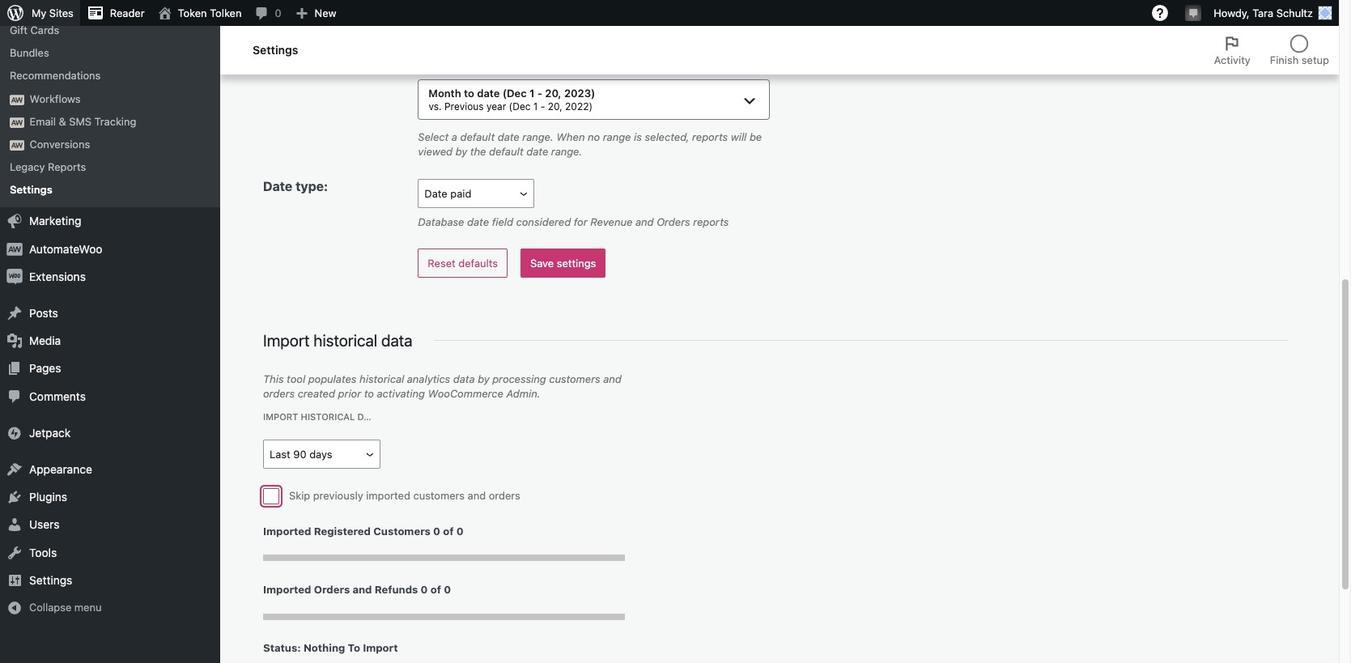 Task type: locate. For each thing, give the bounding box(es) containing it.
0 vertical spatial import
[[263, 331, 310, 350]]

collapse menu
[[29, 601, 102, 614]]

customers right processing
[[549, 372, 600, 385]]

status:
[[263, 641, 301, 654]]

settings link
[[0, 178, 220, 201], [0, 566, 220, 594]]

0 vertical spatial import historical data
[[263, 331, 413, 350]]

marketing link
[[0, 208, 220, 235]]

will left be
[[731, 130, 747, 143]]

data down prior
[[357, 411, 380, 422]]

date for date type:
[[263, 179, 292, 193]]

1 vertical spatial by
[[478, 372, 490, 385]]

2 imported from the top
[[263, 583, 311, 596]]

1 vertical spatial to
[[364, 387, 374, 400]]

to up previous
[[464, 87, 474, 100]]

created
[[298, 387, 335, 400]]

admin.
[[732, 5, 765, 18]]

0 vertical spatial of
[[672, 5, 682, 18]]

imported
[[263, 524, 311, 537], [263, 583, 311, 596]]

these
[[418, 20, 448, 33]]

0 vertical spatial orders
[[451, 20, 483, 33]]

reader link
[[80, 0, 151, 26]]

bundles link
[[0, 41, 220, 64]]

1 vertical spatial import historical data
[[263, 411, 380, 422]]

1 import historical data from the top
[[263, 331, 413, 350]]

sms
[[69, 115, 91, 128]]

0
[[275, 6, 281, 19], [433, 524, 440, 537], [456, 524, 464, 537], [421, 583, 428, 596], [444, 583, 451, 596]]

1 horizontal spatial date
[[418, 60, 441, 73]]

2 vertical spatial data
[[357, 411, 380, 422]]

up
[[533, 20, 545, 33]]

imported for imported orders and refunds
[[263, 583, 311, 596]]

0 horizontal spatial the
[[470, 145, 486, 158]]

the inside 'select a default date range. when no range is selected, reports will be viewed by the default date range.'
[[470, 145, 486, 158]]

of inside "orders with these statuses require action on behalf of the store admin. these orders will show up in the home screen - orders task."
[[672, 5, 682, 18]]

workflows
[[30, 92, 81, 105]]

gift cards
[[10, 23, 59, 36]]

2 horizontal spatial data
[[453, 372, 475, 385]]

data up woocommerce
[[453, 372, 475, 385]]

considered
[[516, 215, 571, 228]]

0 vertical spatial automatewoo element
[[10, 94, 24, 105]]

range. left "when"
[[522, 130, 554, 143]]

2 vertical spatial the
[[470, 145, 486, 158]]

1 horizontal spatial range
[[603, 130, 631, 143]]

0 vertical spatial customers
[[549, 372, 600, 385]]

0 vertical spatial historical
[[314, 331, 377, 350]]

settings down 0 link
[[253, 43, 298, 57]]

media
[[29, 334, 61, 347]]

0 horizontal spatial range
[[444, 60, 472, 73]]

and inside this tool populates historical analytics data by processing customers and orders created prior to activating woocommerce admin.
[[603, 372, 622, 385]]

token tolken link
[[151, 0, 248, 26]]

of right behalf
[[672, 5, 682, 18]]

cards
[[30, 23, 59, 36]]

1 vertical spatial customers
[[413, 489, 465, 502]]

new
[[315, 6, 336, 19]]

1 horizontal spatial data
[[381, 331, 413, 350]]

1 automatewoo element from the top
[[10, 94, 24, 105]]

0 horizontal spatial to
[[364, 387, 374, 400]]

customers right imported
[[413, 489, 465, 502]]

settings link up menu
[[0, 566, 220, 594]]

date up "year"
[[477, 87, 500, 100]]

1 horizontal spatial of
[[443, 524, 454, 537]]

orders inside "orders with these statuses require action on behalf of the store admin. these orders will show up in the home screen - orders task."
[[451, 20, 483, 33]]

date down "year"
[[498, 130, 520, 143]]

to right prior
[[364, 387, 374, 400]]

this
[[263, 372, 284, 385]]

the up task. on the top of page
[[685, 5, 701, 18]]

1
[[529, 87, 535, 100], [533, 100, 538, 112]]

imported down skip
[[263, 524, 311, 537]]

1 vertical spatial imported
[[263, 583, 311, 596]]

import historical data down the created
[[263, 411, 380, 422]]

customers inside this tool populates historical analytics data by processing customers and orders created prior to activating woocommerce admin.
[[549, 372, 600, 385]]

- down behalf
[[648, 20, 653, 33]]

2 horizontal spatial the
[[685, 5, 701, 18]]

0 vertical spatial range.
[[522, 130, 554, 143]]

database
[[418, 215, 464, 228]]

tools
[[29, 545, 57, 559]]

jetpack
[[29, 426, 71, 439]]

import down this
[[263, 411, 298, 422]]

0 horizontal spatial orders
[[263, 387, 295, 400]]

1 vertical spatial automatewoo element
[[10, 117, 24, 128]]

tab list containing activity
[[1204, 26, 1339, 74]]

menu
[[74, 601, 102, 614]]

select
[[418, 130, 449, 143]]

0 vertical spatial range
[[444, 60, 472, 73]]

1 horizontal spatial orders
[[451, 20, 483, 33]]

(dec up "year"
[[503, 87, 527, 100]]

automatewoo element inside conversions link
[[10, 140, 24, 150]]

0 link
[[248, 0, 288, 26]]

2 horizontal spatial orders
[[489, 489, 520, 502]]

default
[[460, 130, 495, 143], [489, 145, 524, 158]]

select a default date range. when no range is selected, reports will be viewed by the default date range.
[[418, 130, 762, 158]]

finish setup
[[1270, 53, 1329, 66]]

selected,
[[645, 130, 689, 143]]

posts link
[[0, 300, 220, 327]]

range. down "when"
[[551, 145, 582, 158]]

automatewoo element left 'workflows'
[[10, 94, 24, 105]]

the right the "viewed"
[[470, 145, 486, 158]]

import right to
[[363, 641, 398, 654]]

0 vertical spatial settings link
[[0, 178, 220, 201]]

range left is
[[603, 130, 631, 143]]

- left 2022)
[[541, 100, 545, 112]]

3 automatewoo element from the top
[[10, 140, 24, 150]]

1 imported from the top
[[263, 524, 311, 537]]

historical up populates
[[314, 331, 377, 350]]

date
[[418, 60, 441, 73], [263, 179, 292, 193]]

1 vertical spatial date
[[263, 179, 292, 193]]

1 horizontal spatial to
[[464, 87, 474, 100]]

refunds
[[375, 583, 418, 596]]

field
[[492, 215, 513, 228]]

0 horizontal spatial will
[[486, 20, 501, 33]]

legacy reports link
[[0, 155, 220, 178]]

settings link up "marketing" link
[[0, 178, 220, 201]]

save settings button
[[521, 248, 606, 277]]

viewed
[[418, 145, 453, 158]]

0 horizontal spatial of
[[430, 583, 441, 596]]

automatewoo element up legacy
[[10, 140, 24, 150]]

admin.
[[506, 387, 540, 400]]

reports inside 'select a default date range. when no range is selected, reports will be viewed by the default date range.'
[[692, 130, 728, 143]]

0 horizontal spatial data
[[357, 411, 380, 422]]

orders down behalf
[[655, 20, 689, 33]]

Skip previously imported customers and orders checkbox
[[263, 488, 279, 504]]

1 right "year"
[[533, 100, 538, 112]]

0 vertical spatial by
[[456, 145, 467, 158]]

comments link
[[0, 383, 220, 410]]

date left type:
[[263, 179, 292, 193]]

will down the these on the top of page
[[486, 20, 501, 33]]

in
[[548, 20, 557, 33]]

automatewoo element for email & sms tracking
[[10, 117, 24, 128]]

1 horizontal spatial will
[[731, 130, 747, 143]]

import historical data
[[263, 331, 413, 350], [263, 411, 380, 422]]

workflows link
[[0, 87, 220, 110]]

tara
[[1253, 6, 1274, 19]]

show
[[504, 20, 530, 33]]

0 vertical spatial date
[[418, 60, 441, 73]]

month to date (dec 1 - 20, 2023) vs. previous year (dec 1 - 20, 2022)
[[429, 87, 595, 112]]

0 vertical spatial data
[[381, 331, 413, 350]]

of right customers
[[443, 524, 454, 537]]

1 vertical spatial range.
[[551, 145, 582, 158]]

2 vertical spatial historical
[[301, 411, 355, 422]]

by inside this tool populates historical analytics data by processing customers and orders created prior to activating woocommerce admin.
[[478, 372, 490, 385]]

will inside 'select a default date range. when no range is selected, reports will be viewed by the default date range.'
[[731, 130, 747, 143]]

users link
[[0, 511, 220, 539]]

settings down legacy
[[10, 183, 52, 196]]

1 vertical spatial data
[[453, 372, 475, 385]]

my sites link
[[0, 0, 80, 26]]

by up woocommerce
[[478, 372, 490, 385]]

database date field considered for revenue and orders reports
[[418, 215, 729, 228]]

conversions link
[[0, 133, 220, 155]]

historical inside this tool populates historical analytics data by processing customers and orders created prior to activating woocommerce admin.
[[360, 372, 404, 385]]

2 vertical spatial automatewoo element
[[10, 140, 24, 150]]

this tool populates historical analytics data by processing customers and orders created prior to activating woocommerce admin.
[[263, 372, 622, 400]]

:
[[472, 60, 475, 73]]

0 vertical spatial the
[[685, 5, 701, 18]]

import up tool
[[263, 331, 310, 350]]

2 vertical spatial orders
[[489, 489, 520, 502]]

1 vertical spatial of
[[443, 524, 454, 537]]

2 vertical spatial import
[[363, 641, 398, 654]]

date up month
[[418, 60, 441, 73]]

setup
[[1302, 53, 1329, 66]]

automatewoo element left email
[[10, 117, 24, 128]]

1 horizontal spatial the
[[560, 20, 576, 33]]

1 vertical spatial historical
[[360, 372, 404, 385]]

will
[[486, 20, 501, 33], [731, 130, 747, 143]]

of
[[672, 5, 682, 18], [443, 524, 454, 537], [430, 583, 441, 596]]

for
[[574, 215, 587, 228]]

2 automatewoo element from the top
[[10, 117, 24, 128]]

0 horizontal spatial by
[[456, 145, 467, 158]]

tab list
[[1204, 26, 1339, 74]]

orders inside this tool populates historical analytics data by processing customers and orders created prior to activating woocommerce admin.
[[263, 387, 295, 400]]

0 vertical spatial to
[[464, 87, 474, 100]]

2 vertical spatial settings
[[29, 573, 72, 587]]

1 horizontal spatial by
[[478, 372, 490, 385]]

1 vertical spatial the
[[560, 20, 576, 33]]

a
[[452, 130, 457, 143]]

historical up activating
[[360, 372, 404, 385]]

import historical data up populates
[[263, 331, 413, 350]]

0 vertical spatial will
[[486, 20, 501, 33]]

month
[[429, 87, 461, 100]]

1 vertical spatial range
[[603, 130, 631, 143]]

to inside month to date (dec 1 - 20, 2023) vs. previous year (dec 1 - 20, 2022)
[[464, 87, 474, 100]]

automatewoo element inside email & sms tracking link
[[10, 117, 24, 128]]

2 vertical spatial of
[[430, 583, 441, 596]]

date left range:
[[312, 53, 340, 68]]

with
[[455, 5, 475, 18]]

orders up these
[[418, 5, 452, 18]]

prior
[[338, 387, 361, 400]]

default right a
[[460, 130, 495, 143]]

- inside "orders with these statuses require action on behalf of the store admin. these orders will show up in the home screen - orders task."
[[648, 20, 653, 33]]

1 vertical spatial orders
[[263, 387, 295, 400]]

pages
[[29, 361, 61, 375]]

date left the field
[[467, 215, 489, 228]]

1 vertical spatial settings link
[[0, 566, 220, 594]]

1 vertical spatial will
[[731, 130, 747, 143]]

tools link
[[0, 539, 220, 566]]

will inside "orders with these statuses require action on behalf of the store admin. these orders will show up in the home screen - orders task."
[[486, 20, 501, 33]]

settings up collapse
[[29, 573, 72, 587]]

2 horizontal spatial of
[[672, 5, 682, 18]]

of right refunds
[[430, 583, 441, 596]]

data up analytics at bottom
[[381, 331, 413, 350]]

reset defaults
[[428, 256, 498, 269]]

historical
[[314, 331, 377, 350], [360, 372, 404, 385], [301, 411, 355, 422]]

settings
[[253, 43, 298, 57], [10, 183, 52, 196], [29, 573, 72, 587]]

imported up status:
[[263, 583, 311, 596]]

default down "year"
[[489, 145, 524, 158]]

reset
[[428, 256, 456, 269]]

on
[[623, 5, 635, 18]]

automatewoo element inside workflows link
[[10, 94, 24, 105]]

range.
[[522, 130, 554, 143], [551, 145, 582, 158]]

1 horizontal spatial customers
[[549, 372, 600, 385]]

by
[[456, 145, 467, 158], [478, 372, 490, 385]]

historical down the created
[[301, 411, 355, 422]]

customers
[[373, 524, 431, 537]]

0 inside the toolbar navigation
[[275, 6, 281, 19]]

plugins
[[29, 490, 67, 504]]

status: nothing to import
[[263, 641, 398, 654]]

0 vertical spatial imported
[[263, 524, 311, 537]]

by down a
[[456, 145, 467, 158]]

notification image
[[1187, 6, 1200, 19]]

activity
[[1214, 53, 1251, 66]]

the down the require
[[560, 20, 576, 33]]

(dec
[[503, 87, 527, 100], [509, 100, 531, 112]]

analytics
[[407, 372, 450, 385]]

0 horizontal spatial date
[[263, 179, 292, 193]]

0 vertical spatial reports
[[692, 130, 728, 143]]

automatewoo element
[[10, 94, 24, 105], [10, 117, 24, 128], [10, 140, 24, 150]]

1 vertical spatial default
[[489, 145, 524, 158]]

range
[[444, 60, 472, 73], [603, 130, 631, 143]]

the
[[685, 5, 701, 18], [560, 20, 576, 33], [470, 145, 486, 158]]

import
[[263, 331, 310, 350], [263, 411, 298, 422], [363, 641, 398, 654]]

date for date range :
[[418, 60, 441, 73]]

20, left 2022)
[[548, 100, 562, 112]]

20,
[[545, 87, 561, 100], [548, 100, 562, 112]]

range up month
[[444, 60, 472, 73]]



Task type: vqa. For each thing, say whether or not it's contained in the screenshot.
tab list
yes



Task type: describe. For each thing, give the bounding box(es) containing it.
behalf
[[638, 5, 669, 18]]

schultz
[[1276, 6, 1313, 19]]

activity button
[[1204, 26, 1260, 74]]

plugins link
[[0, 483, 220, 511]]

activating
[[377, 387, 425, 400]]

token
[[178, 6, 207, 19]]

recommendations
[[10, 69, 101, 82]]

new link
[[288, 0, 343, 26]]

by inside 'select a default date range. when no range is selected, reports will be viewed by the default date range.'
[[456, 145, 467, 158]]

media link
[[0, 327, 220, 355]]

nothing
[[304, 641, 345, 654]]

2 settings link from the top
[[0, 566, 220, 594]]

processing
[[492, 372, 546, 385]]

2023)
[[564, 87, 595, 100]]

date inside month to date (dec 1 - 20, 2023) vs. previous year (dec 1 - 20, 2022)
[[477, 87, 500, 100]]

howdy,
[[1214, 6, 1250, 19]]

previous
[[444, 100, 484, 112]]

posts
[[29, 306, 58, 320]]

- left 2023)
[[537, 87, 542, 100]]

woocommerce
[[428, 387, 503, 400]]

2022)
[[565, 100, 593, 112]]

action
[[590, 5, 620, 18]]

imported registered customers 0 of 0
[[263, 524, 464, 537]]

1 left 2023)
[[529, 87, 535, 100]]

statuses
[[508, 5, 550, 18]]

imported
[[366, 489, 410, 502]]

email & sms tracking link
[[0, 110, 220, 133]]

to
[[348, 641, 360, 654]]

1 vertical spatial import
[[263, 411, 298, 422]]

0 horizontal spatial customers
[[413, 489, 465, 502]]

1 settings link from the top
[[0, 178, 220, 201]]

recommendations link
[[0, 64, 220, 87]]

extensions
[[29, 269, 86, 283]]

20, left 2023)
[[545, 87, 561, 100]]

automatewoo element for conversions
[[10, 140, 24, 150]]

1 vertical spatial reports
[[693, 215, 729, 228]]

stock link
[[0, 0, 220, 19]]

range inside 'select a default date range. when no range is selected, reports will be viewed by the default date range.'
[[603, 130, 631, 143]]

to inside this tool populates historical analytics data by processing customers and orders created prior to activating woocommerce admin.
[[364, 387, 374, 400]]

finish setup button
[[1260, 26, 1339, 74]]

marketing
[[29, 214, 81, 228]]

(dec right "year"
[[509, 100, 531, 112]]

home
[[579, 20, 608, 33]]

is
[[634, 130, 642, 143]]

legacy
[[10, 160, 45, 173]]

legacy reports
[[10, 160, 86, 173]]

automatewoo link
[[0, 235, 220, 263]]

reset defaults button
[[418, 248, 508, 277]]

reader
[[110, 6, 145, 19]]

type:
[[296, 179, 328, 193]]

comments
[[29, 389, 86, 403]]

range:
[[343, 53, 384, 68]]

settings
[[557, 256, 596, 269]]

screen
[[611, 20, 645, 33]]

howdy, tara schultz
[[1214, 6, 1313, 19]]

sites
[[49, 6, 74, 19]]

tolken
[[210, 6, 242, 19]]

orders right revenue
[[657, 215, 690, 228]]

jetpack link
[[0, 419, 220, 447]]

require
[[552, 5, 587, 18]]

default
[[263, 53, 309, 68]]

pages link
[[0, 355, 220, 383]]

when
[[556, 130, 585, 143]]

toolbar navigation
[[0, 0, 1339, 29]]

extensions link
[[0, 263, 220, 291]]

no
[[588, 130, 600, 143]]

my sites
[[32, 6, 74, 19]]

orders up status: nothing to import
[[314, 583, 350, 596]]

bundles
[[10, 46, 49, 59]]

previously
[[313, 489, 363, 502]]

date type:
[[263, 179, 328, 193]]

gift
[[10, 23, 28, 36]]

skip previously imported customers and orders
[[289, 489, 520, 502]]

save
[[530, 256, 554, 269]]

imported for imported registered customers
[[263, 524, 311, 537]]

registered
[[314, 524, 371, 537]]

0 vertical spatial default
[[460, 130, 495, 143]]

collapse menu button
[[0, 594, 220, 622]]

date down month to date (dec 1 - 20, 2023) vs. previous year (dec 1 - 20, 2022)
[[526, 145, 548, 158]]

0 vertical spatial settings
[[253, 43, 298, 57]]

year
[[486, 100, 506, 112]]

conversions
[[30, 138, 90, 150]]

these
[[478, 5, 505, 18]]

automatewoo
[[29, 242, 102, 256]]

finish
[[1270, 53, 1299, 66]]

skip
[[289, 489, 310, 502]]

automatewoo element for workflows
[[10, 94, 24, 105]]

1 vertical spatial settings
[[10, 183, 52, 196]]

2 import historical data from the top
[[263, 411, 380, 422]]

stock
[[10, 1, 38, 14]]

defaults
[[458, 256, 498, 269]]

data inside this tool populates historical analytics data by processing customers and orders created prior to activating woocommerce admin.
[[453, 372, 475, 385]]

vs.
[[429, 100, 442, 112]]



